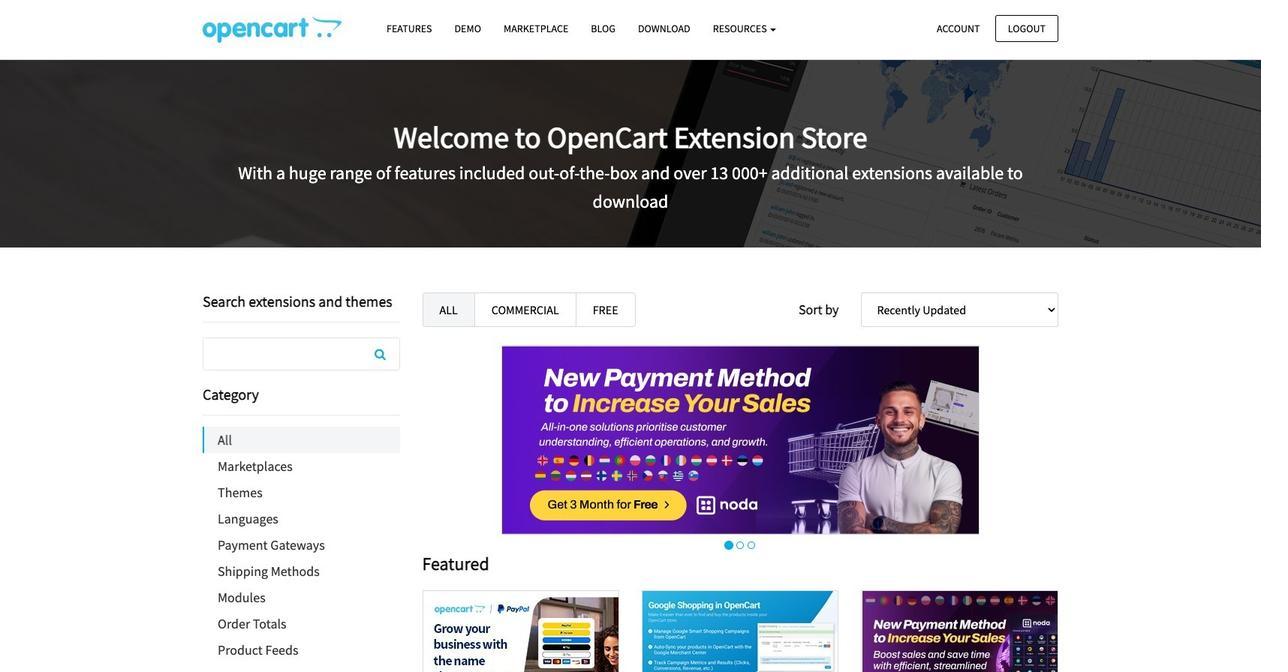 Task type: locate. For each thing, give the bounding box(es) containing it.
paypal checkout integration image
[[423, 592, 619, 673]]

search image
[[375, 348, 386, 360]]

noda image
[[863, 592, 1058, 673]]

None text field
[[204, 339, 399, 370]]



Task type: describe. For each thing, give the bounding box(es) containing it.
node image
[[501, 345, 980, 535]]

google shopping for opencart image
[[643, 592, 838, 673]]

opencart extensions image
[[203, 16, 342, 43]]



Task type: vqa. For each thing, say whether or not it's contained in the screenshot.
the Node image
yes



